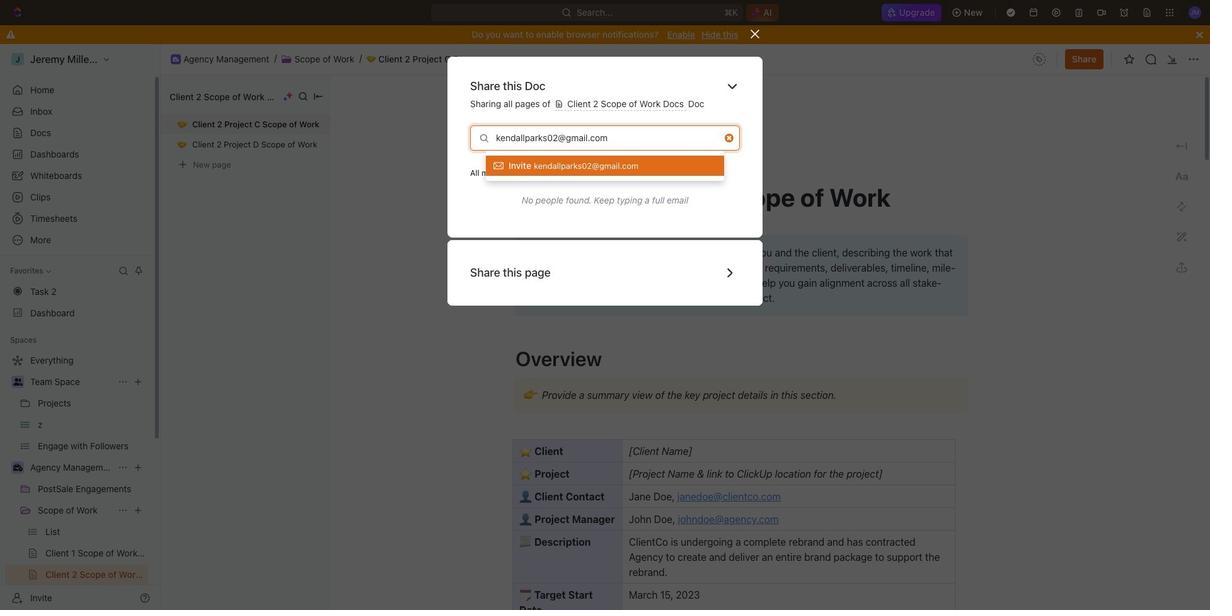 Task type: vqa. For each thing, say whether or not it's contained in the screenshot.
TREE
yes



Task type: describe. For each thing, give the bounding box(es) containing it.
business time image
[[13, 464, 22, 472]]

user group image
[[13, 378, 22, 386]]

tree inside "sidebar" navigation
[[5, 351, 148, 610]]

clear search image
[[725, 133, 734, 142]]



Task type: locate. For each thing, give the bounding box(es) containing it.
tree
[[5, 351, 148, 610]]

sidebar navigation
[[0, 44, 161, 610]]

business time image
[[173, 57, 179, 62]]

Invite by name or email text field
[[477, 128, 720, 147]]



